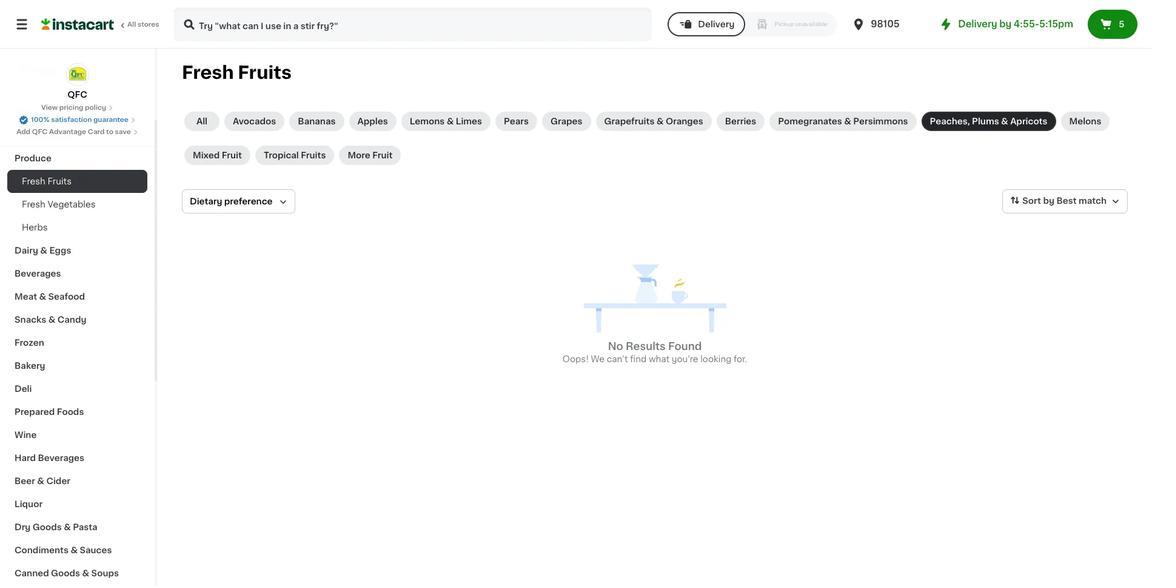 Task type: vqa. For each thing, say whether or not it's contained in the screenshot.
the left 2.1
no



Task type: locate. For each thing, give the bounding box(es) containing it.
& left the limes at left
[[447, 117, 454, 126]]

sauces
[[80, 546, 112, 555]]

limes
[[456, 117, 482, 126]]

1 vertical spatial goods
[[51, 569, 80, 578]]

by for sort
[[1044, 197, 1055, 205]]

buy it again
[[34, 41, 85, 49]]

results
[[626, 342, 666, 351]]

fruit right more
[[373, 151, 393, 160]]

lists link
[[7, 57, 147, 81]]

by right sort
[[1044, 197, 1055, 205]]

fresh down produce on the top of page
[[22, 177, 45, 186]]

1 vertical spatial fresh fruits
[[22, 177, 72, 186]]

fresh fruits link
[[7, 170, 147, 193]]

dry goods & pasta link
[[7, 516, 147, 539]]

prepared foods
[[15, 408, 84, 416]]

goods down condiments & sauces
[[51, 569, 80, 578]]

pomegranates
[[779, 117, 843, 126]]

fruit inside mixed fruit 'link'
[[222, 151, 242, 160]]

0 vertical spatial all
[[127, 21, 136, 28]]

all left stores
[[127, 21, 136, 28]]

0 horizontal spatial fruits
[[48, 177, 72, 186]]

1 horizontal spatial delivery
[[959, 19, 998, 29]]

100% satisfaction guarantee button
[[19, 113, 136, 125]]

fresh up all link
[[182, 64, 234, 81]]

0 horizontal spatial fresh fruits
[[22, 177, 72, 186]]

wine
[[15, 431, 37, 439]]

& for eggs
[[40, 246, 47, 255]]

view pricing policy
[[41, 104, 106, 111]]

dry goods & pasta
[[15, 523, 97, 531]]

pasta
[[73, 523, 97, 531]]

0 vertical spatial fresh fruits
[[182, 64, 292, 81]]

again
[[61, 41, 85, 49]]

add qfc advantage card to save link
[[16, 127, 138, 137]]

fruit right mixed
[[222, 151, 242, 160]]

buy
[[34, 41, 51, 49]]

satisfaction
[[51, 116, 92, 123]]

2 fruit from the left
[[373, 151, 393, 160]]

fruit for more fruit
[[373, 151, 393, 160]]

0 vertical spatial goods
[[33, 523, 62, 531]]

thanksgiving
[[15, 131, 73, 140]]

qfc
[[67, 90, 87, 99], [32, 129, 48, 135]]

& right plums
[[1002, 117, 1009, 126]]

all link
[[184, 112, 220, 131]]

dietary
[[190, 197, 222, 206]]

delivery
[[959, 19, 998, 29], [698, 20, 735, 29]]

mixed
[[193, 151, 220, 160]]

fruits right tropical
[[301, 151, 326, 160]]

fresh
[[182, 64, 234, 81], [22, 177, 45, 186], [22, 200, 45, 209]]

persimmons
[[854, 117, 909, 126]]

best
[[1057, 197, 1077, 205]]

1 vertical spatial all
[[197, 117, 208, 126]]

frozen
[[15, 339, 44, 347]]

0 horizontal spatial by
[[1000, 19, 1012, 29]]

0 horizontal spatial all
[[127, 21, 136, 28]]

1 horizontal spatial all
[[197, 117, 208, 126]]

5:15pm
[[1040, 19, 1074, 29]]

lists
[[34, 65, 55, 73]]

qfc logo image
[[66, 63, 89, 86]]

by left 4:55-
[[1000, 19, 1012, 29]]

beverages link
[[7, 262, 147, 285]]

by
[[1000, 19, 1012, 29], [1044, 197, 1055, 205]]

fruit inside more fruit 'link'
[[373, 151, 393, 160]]

& left candy
[[48, 315, 55, 324]]

5 button
[[1088, 10, 1138, 39]]

more fruit link
[[339, 146, 401, 165]]

can't
[[607, 355, 628, 363]]

qfc inside add qfc advantage card to save link
[[32, 129, 48, 135]]

delivery inside button
[[698, 20, 735, 29]]

produce
[[15, 154, 52, 163]]

canned goods & soups link
[[7, 562, 147, 585]]

qfc inside the qfc link
[[67, 90, 87, 99]]

4:55-
[[1014, 19, 1040, 29]]

fresh fruits
[[182, 64, 292, 81], [22, 177, 72, 186]]

by inside field
[[1044, 197, 1055, 205]]

0 vertical spatial qfc
[[67, 90, 87, 99]]

None search field
[[174, 7, 652, 41]]

& right meat
[[39, 292, 46, 301]]

all for all
[[197, 117, 208, 126]]

fruits up fresh vegetables
[[48, 177, 72, 186]]

& for persimmons
[[845, 117, 852, 126]]

bananas link
[[290, 112, 344, 131]]

0 vertical spatial fresh
[[182, 64, 234, 81]]

dry
[[15, 523, 31, 531]]

qfc up view pricing policy link
[[67, 90, 87, 99]]

1 fruit from the left
[[222, 151, 242, 160]]

beverages down dairy & eggs
[[15, 269, 61, 278]]

bakery link
[[7, 354, 147, 377]]

all up mixed
[[197, 117, 208, 126]]

to
[[106, 129, 113, 135]]

beer
[[15, 477, 35, 485]]

lemons & limes link
[[401, 112, 491, 131]]

all stores link
[[41, 7, 160, 41]]

deli link
[[7, 377, 147, 400]]

fruits up avocados
[[238, 64, 292, 81]]

liquor
[[15, 500, 43, 508]]

& for oranges
[[657, 117, 664, 126]]

snacks & candy
[[15, 315, 86, 324]]

1 horizontal spatial fresh fruits
[[182, 64, 292, 81]]

produce link
[[7, 147, 147, 170]]

goods
[[33, 523, 62, 531], [51, 569, 80, 578]]

deli
[[15, 385, 32, 393]]

foods
[[57, 408, 84, 416]]

& left sauces
[[71, 546, 78, 555]]

0 horizontal spatial qfc
[[32, 129, 48, 135]]

more fruit
[[348, 151, 393, 160]]

1 vertical spatial fresh
[[22, 177, 45, 186]]

qfc down 100%
[[32, 129, 48, 135]]

eggs
[[49, 246, 71, 255]]

melons
[[1070, 117, 1102, 126]]

fresh inside 'link'
[[22, 200, 45, 209]]

100%
[[31, 116, 49, 123]]

prepared foods link
[[7, 400, 147, 423]]

1 horizontal spatial fruit
[[373, 151, 393, 160]]

& left oranges
[[657, 117, 664, 126]]

0 vertical spatial fruits
[[238, 64, 292, 81]]

2 horizontal spatial fruits
[[301, 151, 326, 160]]

1 horizontal spatial by
[[1044, 197, 1055, 205]]

dairy & eggs link
[[7, 239, 147, 262]]

& inside "link"
[[40, 246, 47, 255]]

match
[[1079, 197, 1107, 205]]

& left eggs
[[40, 246, 47, 255]]

add qfc advantage card to save
[[16, 129, 131, 135]]

fresh up the herbs
[[22, 200, 45, 209]]

0 vertical spatial by
[[1000, 19, 1012, 29]]

delivery for delivery by 4:55-5:15pm
[[959, 19, 998, 29]]

& left persimmons
[[845, 117, 852, 126]]

looking
[[701, 355, 732, 363]]

delivery by 4:55-5:15pm
[[959, 19, 1074, 29]]

all
[[127, 21, 136, 28], [197, 117, 208, 126]]

1 horizontal spatial qfc
[[67, 90, 87, 99]]

seafood
[[48, 292, 85, 301]]

2 vertical spatial fresh
[[22, 200, 45, 209]]

view pricing policy link
[[41, 103, 114, 113]]

98105 button
[[852, 7, 925, 41]]

fresh fruits up avocados
[[182, 64, 292, 81]]

0 horizontal spatial fruit
[[222, 151, 242, 160]]

1 vertical spatial qfc
[[32, 129, 48, 135]]

beverages up cider
[[38, 454, 84, 462]]

fresh fruits up fresh vegetables
[[22, 177, 72, 186]]

service type group
[[668, 12, 837, 36]]

guarantee
[[93, 116, 129, 123]]

0 horizontal spatial delivery
[[698, 20, 735, 29]]

dairy & eggs
[[15, 246, 71, 255]]

1 vertical spatial beverages
[[38, 454, 84, 462]]

delivery by 4:55-5:15pm link
[[939, 17, 1074, 32]]

you're
[[672, 355, 699, 363]]

goods up the condiments
[[33, 523, 62, 531]]

& right beer
[[37, 477, 44, 485]]

hard beverages
[[15, 454, 84, 462]]

best match
[[1057, 197, 1107, 205]]

5
[[1119, 20, 1125, 29]]

& for cider
[[37, 477, 44, 485]]

all inside 'link'
[[127, 21, 136, 28]]

berries link
[[717, 112, 765, 131]]

1 vertical spatial by
[[1044, 197, 1055, 205]]

apricots
[[1011, 117, 1048, 126]]



Task type: describe. For each thing, give the bounding box(es) containing it.
no results found oops! we can't find what you're looking for.
[[563, 342, 748, 363]]

meat
[[15, 292, 37, 301]]

frozen link
[[7, 331, 147, 354]]

& for candy
[[48, 315, 55, 324]]

found
[[669, 342, 702, 351]]

1 horizontal spatial fruits
[[238, 64, 292, 81]]

& for seafood
[[39, 292, 46, 301]]

hard beverages link
[[7, 447, 147, 470]]

it
[[53, 41, 59, 49]]

apples link
[[349, 112, 397, 131]]

fresh vegetables link
[[7, 193, 147, 216]]

grapefruits & oranges link
[[596, 112, 712, 131]]

meat & seafood
[[15, 292, 85, 301]]

& left pasta
[[64, 523, 71, 531]]

meat & seafood link
[[7, 285, 147, 308]]

qfc link
[[66, 63, 89, 101]]

by for delivery
[[1000, 19, 1012, 29]]

& inside 'link'
[[1002, 117, 1009, 126]]

find
[[630, 355, 647, 363]]

dietary preference button
[[182, 189, 295, 214]]

grapes
[[551, 117, 583, 126]]

Best match Sort by field
[[1003, 189, 1128, 214]]

1 vertical spatial fruits
[[301, 151, 326, 160]]

save
[[115, 129, 131, 135]]

soups
[[91, 569, 119, 578]]

recipes link
[[7, 101, 147, 124]]

stores
[[138, 21, 159, 28]]

& for sauces
[[71, 546, 78, 555]]

tropical
[[264, 151, 299, 160]]

apples
[[358, 117, 388, 126]]

100% satisfaction guarantee
[[31, 116, 129, 123]]

avocados link
[[224, 112, 285, 131]]

more
[[348, 151, 371, 160]]

fruit for mixed fruit
[[222, 151, 242, 160]]

wine link
[[7, 423, 147, 447]]

& for limes
[[447, 117, 454, 126]]

no
[[608, 342, 624, 351]]

98105
[[871, 19, 900, 29]]

fresh for fresh fruits link
[[22, 177, 45, 186]]

canned
[[15, 569, 49, 578]]

snacks
[[15, 315, 46, 324]]

instacart logo image
[[41, 17, 114, 32]]

view
[[41, 104, 58, 111]]

pomegranates & persimmons
[[779, 117, 909, 126]]

berries
[[725, 117, 757, 126]]

peaches, plums & apricots
[[930, 117, 1048, 126]]

buy it again link
[[7, 33, 147, 57]]

herbs link
[[7, 216, 147, 239]]

what
[[649, 355, 670, 363]]

oranges
[[666, 117, 704, 126]]

grapefruits
[[605, 117, 655, 126]]

goods for canned
[[51, 569, 80, 578]]

all stores
[[127, 21, 159, 28]]

plums
[[973, 117, 1000, 126]]

sort by
[[1023, 197, 1055, 205]]

delivery for delivery
[[698, 20, 735, 29]]

pricing
[[59, 104, 83, 111]]

condiments & sauces
[[15, 546, 112, 555]]

beer & cider link
[[7, 470, 147, 493]]

mixed fruit
[[193, 151, 242, 160]]

lemons & limes
[[410, 117, 482, 126]]

prepared
[[15, 408, 55, 416]]

grapes link
[[542, 112, 591, 131]]

2 vertical spatial fruits
[[48, 177, 72, 186]]

candy
[[58, 315, 86, 324]]

for.
[[734, 355, 748, 363]]

we
[[591, 355, 605, 363]]

fresh for the fresh vegetables 'link'
[[22, 200, 45, 209]]

vegetables
[[48, 200, 96, 209]]

avocados
[[233, 117, 276, 126]]

hard
[[15, 454, 36, 462]]

preference
[[224, 197, 273, 206]]

Search field
[[175, 8, 651, 40]]

pears link
[[496, 112, 538, 131]]

goods for dry
[[33, 523, 62, 531]]

tropical fruits link
[[255, 146, 335, 165]]

& left soups
[[82, 569, 89, 578]]

all for all stores
[[127, 21, 136, 28]]

lemons
[[410, 117, 445, 126]]

pears
[[504, 117, 529, 126]]

tropical fruits
[[264, 151, 326, 160]]

policy
[[85, 104, 106, 111]]

peaches,
[[930, 117, 970, 126]]

dairy
[[15, 246, 38, 255]]

0 vertical spatial beverages
[[15, 269, 61, 278]]

liquor link
[[7, 493, 147, 516]]

dietary preference
[[190, 197, 273, 206]]



